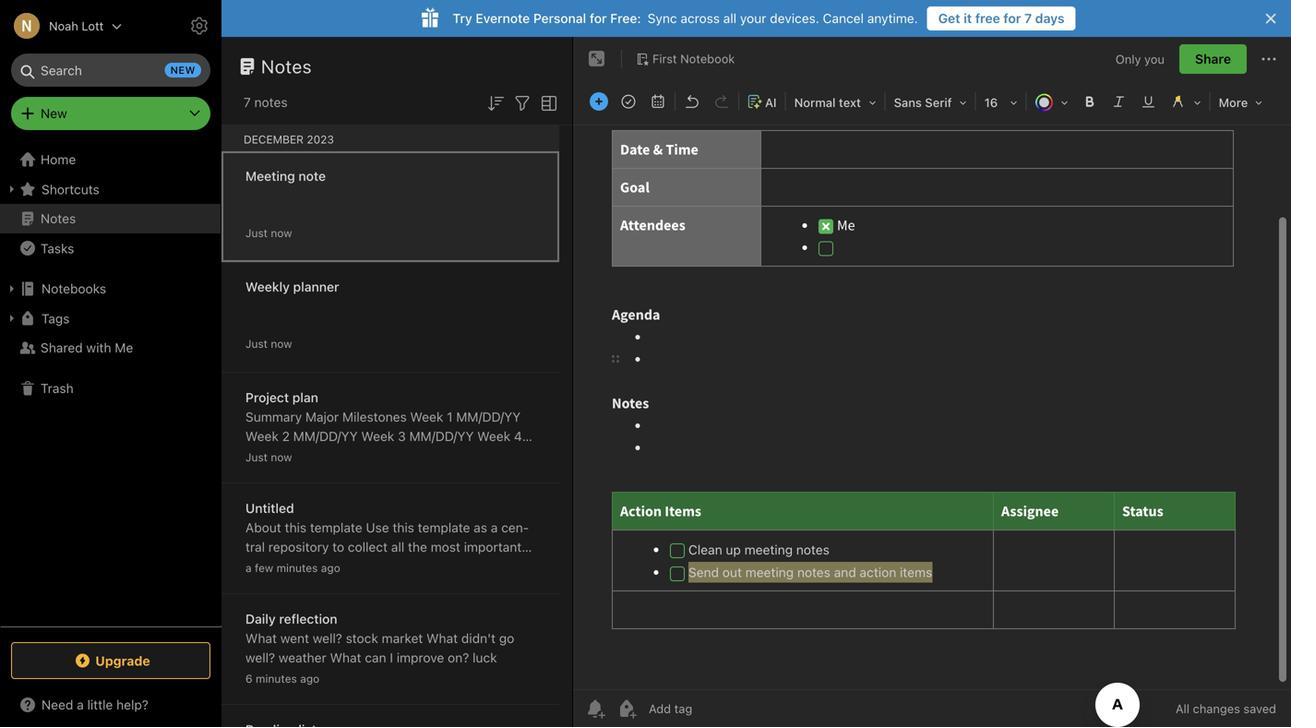Task type: vqa. For each thing, say whether or not it's contained in the screenshot.
can
yes



Task type: describe. For each thing, give the bounding box(es) containing it.
tral
[[246, 520, 529, 555]]

started
[[409, 468, 465, 483]]

all
[[1176, 702, 1190, 716]]

evernote
[[476, 11, 530, 26]]

went
[[281, 631, 309, 646]]

shared with me
[[41, 340, 133, 356]]

settings image
[[188, 15, 211, 37]]

untitled about this template use this template as a cen tral repository to collect all the most important information about your trips. complete the infor mation below and...
[[246, 501, 535, 594]]

to
[[333, 540, 345, 555]]

1 template from the left
[[310, 520, 363, 536]]

anytime.
[[868, 11, 919, 26]]

tags
[[42, 311, 70, 326]]

task image
[[616, 89, 642, 115]]

notebook
[[681, 52, 735, 66]]

ai button
[[742, 89, 784, 115]]

all changes saved
[[1176, 702, 1277, 716]]

only
[[1116, 52, 1142, 66]]

2 this from the left
[[393, 520, 415, 536]]

first
[[653, 52, 677, 66]]

noah
[[49, 19, 78, 33]]

share button
[[1180, 44, 1248, 74]]

untitled
[[246, 501, 294, 516]]

personal
[[534, 11, 587, 26]]

project plan summary major milestones week 1 mm/dd/yy week 2 mm/dd/yy week 3 mm/dd/yy week 4 mm/dd/yy week 5 mm/dd/yy task 1 task 2 task 3 task 4 legend not started on track...
[[246, 390, 522, 502]]

milestones
[[343, 410, 407, 425]]

only you
[[1116, 52, 1165, 66]]

underline image
[[1136, 89, 1162, 115]]

share
[[1196, 51, 1232, 66]]

more
[[1220, 96, 1249, 109]]

tags button
[[0, 304, 221, 333]]

free
[[976, 11, 1001, 26]]

little
[[87, 698, 113, 713]]

with
[[86, 340, 111, 356]]

mm/dd/yy up not on the bottom left of the page
[[362, 448, 426, 464]]

0 horizontal spatial 4
[[319, 468, 327, 483]]

on?
[[448, 651, 469, 666]]

not
[[378, 468, 405, 483]]

what went well? stock market what didn't go well? weather what can i improve on? luck
[[246, 631, 515, 666]]

note
[[299, 169, 326, 184]]

get it free for 7 days
[[939, 11, 1065, 26]]

it
[[964, 11, 973, 26]]

serif
[[926, 96, 953, 109]]

need a little help?
[[42, 698, 149, 713]]

try evernote personal for free: sync across all your devices. cancel anytime.
[[453, 11, 919, 26]]

note window element
[[573, 37, 1292, 728]]

1 horizontal spatial well?
[[313, 631, 342, 646]]

tasks button
[[0, 234, 221, 263]]

trips.
[[384, 559, 415, 574]]

just for meeting note
[[246, 227, 268, 240]]

Note Editor text field
[[573, 126, 1292, 690]]

Add filters field
[[512, 91, 534, 114]]

and...
[[329, 579, 362, 594]]

help?
[[116, 698, 149, 713]]

add tag image
[[616, 698, 638, 720]]

weather
[[279, 651, 327, 666]]

2 template from the left
[[418, 520, 470, 536]]

about
[[246, 520, 281, 536]]

notebooks link
[[0, 274, 221, 304]]

16
[[985, 96, 998, 109]]

1 vertical spatial ago
[[300, 673, 320, 686]]

try
[[453, 11, 473, 26]]

home link
[[0, 145, 222, 175]]

few
[[255, 562, 274, 575]]

as
[[474, 520, 488, 536]]

0 horizontal spatial 7
[[244, 95, 251, 110]]

shortcuts button
[[0, 175, 221, 204]]

5
[[350, 448, 358, 464]]

expand note image
[[586, 48, 609, 70]]

italic image
[[1107, 89, 1133, 115]]

market
[[382, 631, 423, 646]]

2023
[[307, 133, 334, 146]]

WHAT'S NEW field
[[0, 691, 222, 720]]

on
[[469, 468, 488, 483]]

a few minutes ago
[[246, 562, 341, 575]]

undo image
[[680, 89, 706, 115]]

meeting
[[246, 169, 295, 184]]

Add tag field
[[647, 701, 786, 717]]

Search text field
[[24, 54, 198, 87]]

for for 7
[[1004, 11, 1022, 26]]

1 horizontal spatial the
[[479, 559, 499, 574]]

More field
[[1213, 89, 1270, 115]]

home
[[41, 152, 76, 167]]

mation
[[246, 559, 535, 594]]

across
[[681, 11, 720, 26]]

week right the milestones
[[410, 410, 444, 425]]

0 horizontal spatial what
[[246, 631, 277, 646]]

weekly planner
[[246, 279, 339, 295]]

tree containing home
[[0, 145, 222, 626]]

7 inside get it free for 7 days button
[[1025, 11, 1033, 26]]

sans serif
[[894, 96, 953, 109]]

1 this from the left
[[285, 520, 307, 536]]

can
[[365, 651, 387, 666]]

lott
[[82, 19, 104, 33]]

your inside untitled about this template use this template as a cen tral repository to collect all the most important information about your trips. complete the infor mation below and...
[[355, 559, 381, 574]]

free:
[[611, 11, 642, 26]]

me
[[115, 340, 133, 356]]

saved
[[1244, 702, 1277, 716]]

0 vertical spatial your
[[741, 11, 767, 26]]

Font color field
[[1029, 89, 1075, 115]]

new search field
[[24, 54, 201, 87]]

project
[[246, 390, 289, 405]]

6 minutes ago
[[246, 673, 320, 686]]

now for project plan
[[271, 451, 292, 464]]

stock
[[346, 631, 378, 646]]

upgrade button
[[11, 643, 211, 680]]

Heading level field
[[788, 89, 883, 115]]

0 vertical spatial notes
[[261, 55, 312, 77]]

planner
[[293, 279, 339, 295]]

meeting note
[[246, 169, 326, 184]]

2 just now from the top
[[246, 338, 292, 350]]

daily
[[246, 612, 276, 627]]

Font size field
[[979, 89, 1025, 115]]

track...
[[246, 487, 299, 502]]



Task type: locate. For each thing, give the bounding box(es) containing it.
just
[[246, 227, 268, 240], [246, 338, 268, 350], [246, 451, 268, 464]]

2 horizontal spatial what
[[427, 631, 458, 646]]

well?
[[313, 631, 342, 646], [246, 651, 275, 666]]

more actions image
[[1259, 48, 1281, 70]]

for left the free:
[[590, 11, 607, 26]]

1 horizontal spatial what
[[330, 651, 362, 666]]

1 vertical spatial well?
[[246, 651, 275, 666]]

1 vertical spatial 4
[[319, 468, 327, 483]]

just up "track..."
[[246, 451, 268, 464]]

week down 'summary'
[[246, 429, 279, 444]]

just up weekly
[[246, 227, 268, 240]]

a left little
[[77, 698, 84, 713]]

2 for from the left
[[1004, 11, 1022, 26]]

now for meeting note
[[271, 227, 292, 240]]

this
[[285, 520, 307, 536], [393, 520, 415, 536]]

first notebook button
[[630, 46, 742, 72]]

2 now from the top
[[271, 338, 292, 350]]

new button
[[11, 97, 211, 130]]

2 down 'summary'
[[282, 429, 290, 444]]

all inside untitled about this template use this template as a cen tral repository to collect all the most important information about your trips. complete the infor mation below and...
[[391, 540, 405, 555]]

1 horizontal spatial 3
[[398, 429, 406, 444]]

0 vertical spatial ago
[[321, 562, 341, 575]]

new
[[170, 64, 196, 76]]

notes up notes
[[261, 55, 312, 77]]

1 vertical spatial the
[[479, 559, 499, 574]]

for
[[590, 11, 607, 26], [1004, 11, 1022, 26]]

2 vertical spatial now
[[271, 451, 292, 464]]

1 vertical spatial all
[[391, 540, 405, 555]]

0 horizontal spatial ago
[[300, 673, 320, 686]]

click to collapse image
[[215, 694, 229, 716]]

what down daily
[[246, 631, 277, 646]]

0 horizontal spatial well?
[[246, 651, 275, 666]]

the down "important"
[[479, 559, 499, 574]]

week down the milestones
[[362, 429, 395, 444]]

0 vertical spatial just now
[[246, 227, 292, 240]]

1 now from the top
[[271, 227, 292, 240]]

1 vertical spatial a
[[246, 562, 252, 575]]

0 horizontal spatial your
[[355, 559, 381, 574]]

weekly
[[246, 279, 290, 295]]

tree
[[0, 145, 222, 626]]

a inside field
[[77, 698, 84, 713]]

infor
[[502, 559, 535, 574]]

ago down weather
[[300, 673, 320, 686]]

ago
[[321, 562, 341, 575], [300, 673, 320, 686]]

3
[[398, 429, 406, 444], [276, 468, 284, 483]]

0 horizontal spatial a
[[77, 698, 84, 713]]

daily reflection
[[246, 612, 338, 627]]

0 horizontal spatial all
[[391, 540, 405, 555]]

about
[[317, 559, 351, 574]]

1 horizontal spatial 1
[[461, 448, 466, 464]]

shared with me link
[[0, 333, 221, 363]]

6
[[246, 673, 253, 686]]

below
[[290, 579, 325, 594]]

7 left notes
[[244, 95, 251, 110]]

all
[[724, 11, 737, 26], [391, 540, 405, 555]]

template up most
[[418, 520, 470, 536]]

task
[[430, 448, 457, 464], [470, 448, 497, 464], [246, 468, 273, 483], [288, 468, 315, 483]]

the
[[408, 540, 427, 555], [479, 559, 499, 574]]

your down collect
[[355, 559, 381, 574]]

what down stock
[[330, 651, 362, 666]]

minutes right 6
[[256, 673, 297, 686]]

0 horizontal spatial 2
[[282, 429, 290, 444]]

december 2023
[[244, 133, 334, 146]]

major
[[306, 410, 339, 425]]

1 vertical spatial notes
[[41, 211, 76, 226]]

the up trips.
[[408, 540, 427, 555]]

2 vertical spatial just now
[[246, 451, 292, 464]]

More actions field
[[1259, 44, 1281, 74]]

get
[[939, 11, 961, 26]]

days
[[1036, 11, 1065, 26]]

for inside button
[[1004, 11, 1022, 26]]

complete
[[418, 559, 476, 574]]

just now up "track..."
[[246, 451, 292, 464]]

normal text
[[795, 96, 862, 109]]

calendar event image
[[646, 89, 671, 115]]

1 vertical spatial minutes
[[256, 673, 297, 686]]

0 horizontal spatial for
[[590, 11, 607, 26]]

now up weekly planner
[[271, 227, 292, 240]]

0 vertical spatial the
[[408, 540, 427, 555]]

Highlight field
[[1164, 89, 1208, 115]]

0 vertical spatial 4
[[514, 429, 522, 444]]

7 notes
[[244, 95, 288, 110]]

repository
[[269, 540, 329, 555]]

for for free:
[[590, 11, 607, 26]]

normal
[[795, 96, 836, 109]]

minutes
[[277, 562, 318, 575], [256, 673, 297, 686]]

0 vertical spatial just
[[246, 227, 268, 240]]

just now up project
[[246, 338, 292, 350]]

1 horizontal spatial template
[[418, 520, 470, 536]]

trash link
[[0, 374, 221, 404]]

1 vertical spatial just now
[[246, 338, 292, 350]]

1
[[447, 410, 453, 425], [461, 448, 466, 464]]

ago down to on the left of page
[[321, 562, 341, 575]]

1 just now from the top
[[246, 227, 292, 240]]

i
[[390, 651, 393, 666]]

0 horizontal spatial 3
[[276, 468, 284, 483]]

need
[[42, 698, 73, 713]]

first notebook
[[653, 52, 735, 66]]

1 vertical spatial 2
[[501, 448, 508, 464]]

1 vertical spatial 3
[[276, 468, 284, 483]]

0 vertical spatial 7
[[1025, 11, 1033, 26]]

Account field
[[0, 7, 122, 44]]

1 horizontal spatial for
[[1004, 11, 1022, 26]]

4 up cen
[[514, 429, 522, 444]]

7 left the days
[[1025, 11, 1033, 26]]

0 vertical spatial 3
[[398, 429, 406, 444]]

template up to on the left of page
[[310, 520, 363, 536]]

0 horizontal spatial this
[[285, 520, 307, 536]]

sans
[[894, 96, 922, 109]]

devices.
[[770, 11, 820, 26]]

4 left legend
[[319, 468, 327, 483]]

a inside untitled about this template use this template as a cen tral repository to collect all the most important information about your trips. complete the infor mation below and...
[[491, 520, 498, 536]]

week left 5
[[314, 448, 347, 464]]

minutes up below
[[277, 562, 318, 575]]

mm/dd/yy
[[456, 410, 521, 425], [293, 429, 358, 444], [410, 429, 474, 444], [246, 448, 310, 464], [362, 448, 426, 464]]

2 just from the top
[[246, 338, 268, 350]]

reflection
[[279, 612, 338, 627]]

notes link
[[0, 204, 221, 234]]

collect
[[348, 540, 388, 555]]

cen
[[502, 520, 529, 536]]

expand notebooks image
[[5, 282, 19, 296]]

your left "devices." at the top
[[741, 11, 767, 26]]

sync
[[648, 11, 677, 26]]

1 vertical spatial your
[[355, 559, 381, 574]]

1 horizontal spatial 7
[[1025, 11, 1033, 26]]

2 vertical spatial a
[[77, 698, 84, 713]]

week up on
[[478, 429, 511, 444]]

1 just from the top
[[246, 227, 268, 240]]

0 vertical spatial all
[[724, 11, 737, 26]]

notes up tasks
[[41, 211, 76, 226]]

2 vertical spatial just
[[246, 451, 268, 464]]

all right across
[[724, 11, 737, 26]]

noah lott
[[49, 19, 104, 33]]

1 vertical spatial 1
[[461, 448, 466, 464]]

go
[[499, 631, 515, 646]]

0 vertical spatial now
[[271, 227, 292, 240]]

just now for project plan
[[246, 451, 292, 464]]

mm/dd/yy down major
[[293, 429, 358, 444]]

most
[[431, 540, 461, 555]]

0 vertical spatial 2
[[282, 429, 290, 444]]

use
[[366, 520, 389, 536]]

just up project
[[246, 338, 268, 350]]

well? down reflection
[[313, 631, 342, 646]]

0 horizontal spatial 1
[[447, 410, 453, 425]]

this right "use"
[[393, 520, 415, 536]]

information
[[246, 559, 313, 574]]

plan
[[293, 390, 319, 405]]

3 down the milestones
[[398, 429, 406, 444]]

1 horizontal spatial 2
[[501, 448, 508, 464]]

2 horizontal spatial a
[[491, 520, 498, 536]]

just now up weekly
[[246, 227, 292, 240]]

1 horizontal spatial this
[[393, 520, 415, 536]]

0 horizontal spatial template
[[310, 520, 363, 536]]

mm/dd/yy up started at the bottom left of page
[[410, 429, 474, 444]]

1 horizontal spatial all
[[724, 11, 737, 26]]

3 just now from the top
[[246, 451, 292, 464]]

3 up "track..."
[[276, 468, 284, 483]]

now up project
[[271, 338, 292, 350]]

1 for from the left
[[590, 11, 607, 26]]

Font family field
[[888, 89, 974, 115]]

1 horizontal spatial your
[[741, 11, 767, 26]]

0 horizontal spatial the
[[408, 540, 427, 555]]

2
[[282, 429, 290, 444], [501, 448, 508, 464]]

shortcuts
[[42, 182, 100, 197]]

1 horizontal spatial 4
[[514, 429, 522, 444]]

add a reminder image
[[585, 698, 607, 720]]

1 horizontal spatial ago
[[321, 562, 341, 575]]

a left few
[[246, 562, 252, 575]]

what up on?
[[427, 631, 458, 646]]

all up trips.
[[391, 540, 405, 555]]

just now
[[246, 227, 292, 240], [246, 338, 292, 350], [246, 451, 292, 464]]

mm/dd/yy up on
[[456, 410, 521, 425]]

notebooks
[[42, 281, 106, 296]]

3 now from the top
[[271, 451, 292, 464]]

for right free
[[1004, 11, 1022, 26]]

Insert field
[[585, 89, 613, 115]]

1 vertical spatial just
[[246, 338, 268, 350]]

0 vertical spatial minutes
[[277, 562, 318, 575]]

bold image
[[1077, 89, 1103, 115]]

0 vertical spatial a
[[491, 520, 498, 536]]

1 horizontal spatial notes
[[261, 55, 312, 77]]

december
[[244, 133, 304, 146]]

didn't
[[462, 631, 496, 646]]

0 horizontal spatial notes
[[41, 211, 76, 226]]

1 vertical spatial 7
[[244, 95, 251, 110]]

0 vertical spatial well?
[[313, 631, 342, 646]]

a right as
[[491, 520, 498, 536]]

1 vertical spatial now
[[271, 338, 292, 350]]

3 just from the top
[[246, 451, 268, 464]]

changes
[[1194, 702, 1241, 716]]

this up repository
[[285, 520, 307, 536]]

just for project plan
[[246, 451, 268, 464]]

just now for meeting note
[[246, 227, 292, 240]]

1 horizontal spatial a
[[246, 562, 252, 575]]

now up "track..."
[[271, 451, 292, 464]]

luck
[[473, 651, 497, 666]]

expand tags image
[[5, 311, 19, 326]]

cancel
[[823, 11, 864, 26]]

well? up 6
[[246, 651, 275, 666]]

text
[[839, 96, 862, 109]]

Sort options field
[[485, 91, 507, 114]]

View options field
[[534, 91, 561, 114]]

add filters image
[[512, 92, 534, 114]]

important
[[464, 540, 522, 555]]

improve
[[397, 651, 445, 666]]

0 vertical spatial 1
[[447, 410, 453, 425]]

mm/dd/yy down 'summary'
[[246, 448, 310, 464]]

week
[[410, 410, 444, 425], [246, 429, 279, 444], [362, 429, 395, 444], [478, 429, 511, 444], [314, 448, 347, 464]]

2 up cen
[[501, 448, 508, 464]]

now
[[271, 227, 292, 240], [271, 338, 292, 350], [271, 451, 292, 464]]



